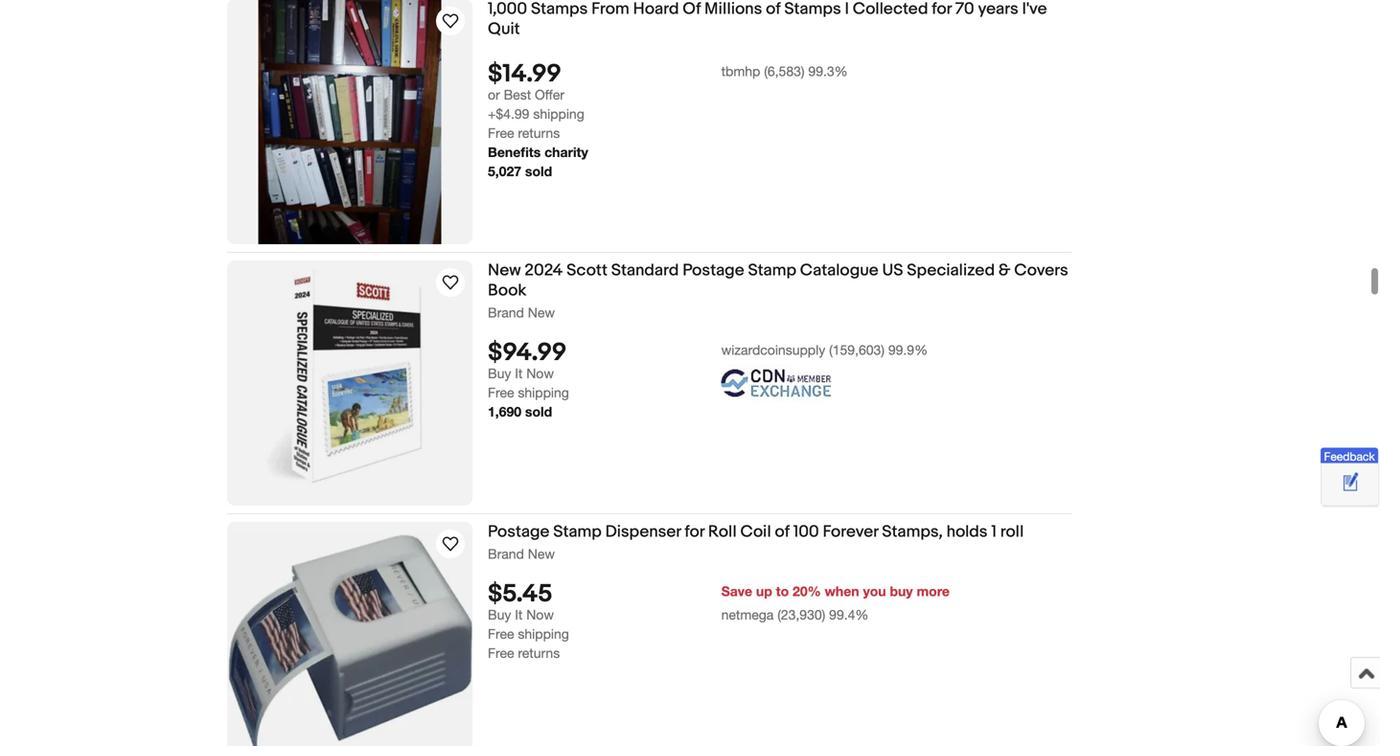 Task type: describe. For each thing, give the bounding box(es) containing it.
best
[[504, 87, 531, 103]]

brand inside the new 2024 scott standard postage stamp catalogue us specialized & covers book brand new
[[488, 305, 524, 321]]

millions
[[705, 0, 762, 19]]

from
[[591, 0, 629, 19]]

free shipping 1,690 sold
[[488, 385, 569, 420]]

for inside postage stamp dispenser for roll coil of 100 forever stamps, holds 1 roll brand new
[[685, 522, 705, 542]]

years
[[978, 0, 1019, 19]]

$94.99
[[488, 339, 567, 368]]

covers
[[1014, 261, 1068, 281]]

new 2024 scott standard postage stamp catalogue us specialized & covers book link
[[488, 261, 1072, 304]]

2 stamps from the left
[[784, 0, 841, 19]]

new 2024 scott standard postage stamp catalogue us specialized & covers book image
[[227, 261, 473, 506]]

of for 100
[[775, 522, 790, 542]]

i've
[[1022, 0, 1047, 19]]

1 vertical spatial new
[[528, 305, 555, 321]]

feedback
[[1324, 450, 1375, 463]]

charity
[[545, 144, 588, 160]]

tbmhp
[[721, 63, 760, 79]]

4 free from the top
[[488, 646, 514, 662]]

watch 1,000 stamps from hoard of millions of stamps i collected for 70 years i've quit image
[[439, 10, 462, 33]]

(159,603)
[[829, 342, 885, 358]]

netmega (23,930) 99.4% free shipping free returns
[[488, 607, 869, 662]]

100
[[793, 522, 819, 542]]

new 2024 scott standard postage stamp catalogue us specialized & covers book heading
[[488, 261, 1068, 301]]

for inside 1,000 stamps from hoard of millions of stamps i collected for 70 years i've quit
[[932, 0, 952, 19]]

postage stamp dispenser for roll coil of 100 forever stamps, holds 1 roll brand new
[[488, 522, 1024, 562]]

2024
[[525, 261, 563, 281]]

you
[[863, 584, 886, 600]]

us
[[882, 261, 903, 281]]

it inside save up to 20% when you buy more buy it now
[[515, 607, 523, 623]]

99.3%
[[808, 63, 848, 79]]

of for stamps
[[766, 0, 781, 19]]

when
[[825, 584, 859, 600]]

up
[[756, 584, 772, 600]]

new inside postage stamp dispenser for roll coil of 100 forever stamps, holds 1 roll brand new
[[528, 546, 555, 562]]

shipping inside free shipping 1,690 sold
[[518, 385, 569, 401]]

of
[[683, 0, 701, 19]]

shipping inside "tbmhp (6,583) 99.3% or best offer +$4.99 shipping free returns benefits charity 5,027 sold"
[[533, 106, 584, 122]]

1,000 stamps from hoard of millions of stamps i collected for 70 years i've quit image
[[258, 0, 441, 244]]

1,000 stamps from hoard of millions of stamps i collected for 70 years i've quit
[[488, 0, 1047, 39]]

book
[[488, 281, 526, 301]]

new 2024 scott standard postage stamp catalogue us specialized & covers book brand new
[[488, 261, 1068, 321]]

free inside free shipping 1,690 sold
[[488, 385, 514, 401]]

save up to 20% when you buy more buy it now
[[488, 584, 950, 623]]

collected
[[853, 0, 928, 19]]

catalogue
[[800, 261, 879, 281]]

hoard
[[633, 0, 679, 19]]

+$4.99
[[488, 106, 529, 122]]

visit wizardcoinsupply ebay store! image
[[721, 364, 831, 403]]

(23,930)
[[778, 607, 826, 623]]

now inside save up to 20% when you buy more buy it now
[[526, 607, 554, 623]]

to
[[776, 584, 789, 600]]

99.9%
[[888, 342, 928, 358]]

99.4%
[[829, 607, 869, 623]]



Task type: vqa. For each thing, say whether or not it's contained in the screenshot.
Stamp
yes



Task type: locate. For each thing, give the bounding box(es) containing it.
brand inside postage stamp dispenser for roll coil of 100 forever stamps, holds 1 roll brand new
[[488, 546, 524, 562]]

roll
[[1000, 522, 1024, 542]]

1 vertical spatial stamp
[[553, 522, 602, 542]]

netmega
[[721, 607, 774, 623]]

1,000 stamps from hoard of millions of stamps i collected for 70 years i've quit heading
[[488, 0, 1047, 39]]

returns up benefits
[[518, 125, 560, 141]]

stamps left i
[[784, 0, 841, 19]]

sold right 1,690
[[525, 404, 552, 420]]

0 vertical spatial of
[[766, 0, 781, 19]]

sold down benefits
[[525, 163, 552, 179]]

new down 2024
[[528, 305, 555, 321]]

1 brand from the top
[[488, 305, 524, 321]]

1
[[991, 522, 997, 542]]

new
[[488, 261, 521, 281], [528, 305, 555, 321], [528, 546, 555, 562]]

1 returns from the top
[[518, 125, 560, 141]]

watch new 2024 scott standard postage stamp catalogue us specialized & covers book image
[[439, 271, 462, 294]]

stamps
[[531, 0, 588, 19], [784, 0, 841, 19]]

1 vertical spatial for
[[685, 522, 705, 542]]

for
[[932, 0, 952, 19], [685, 522, 705, 542]]

save
[[721, 584, 752, 600]]

2 now from the top
[[526, 607, 554, 623]]

shipping
[[533, 106, 584, 122], [518, 385, 569, 401], [518, 627, 569, 642]]

stamps,
[[882, 522, 943, 542]]

of left 100
[[775, 522, 790, 542]]

0 vertical spatial brand
[[488, 305, 524, 321]]

&
[[999, 261, 1011, 281]]

1 it from the top
[[515, 366, 523, 382]]

1 vertical spatial it
[[515, 607, 523, 623]]

2 brand from the top
[[488, 546, 524, 562]]

stamp
[[748, 261, 796, 281], [553, 522, 602, 542]]

buy inside save up to 20% when you buy more buy it now
[[488, 607, 511, 623]]

1 horizontal spatial stamps
[[784, 0, 841, 19]]

buy inside wizardcoinsupply (159,603) 99.9% buy it now
[[488, 366, 511, 382]]

dispenser
[[605, 522, 681, 542]]

1 vertical spatial buy
[[488, 607, 511, 623]]

coil
[[740, 522, 771, 542]]

1,690
[[488, 404, 521, 420]]

1 vertical spatial brand
[[488, 546, 524, 562]]

0 vertical spatial new
[[488, 261, 521, 281]]

of right millions
[[766, 0, 781, 19]]

benefits
[[488, 144, 541, 160]]

2 returns from the top
[[518, 646, 560, 662]]

0 horizontal spatial for
[[685, 522, 705, 542]]

wizardcoinsupply
[[721, 342, 825, 358]]

shipping down $94.99
[[518, 385, 569, 401]]

1,000 stamps from hoard of millions of stamps i collected for 70 years i've quit link
[[488, 0, 1072, 43]]

0 vertical spatial returns
[[518, 125, 560, 141]]

1 horizontal spatial stamp
[[748, 261, 796, 281]]

0 vertical spatial buy
[[488, 366, 511, 382]]

stamp left catalogue
[[748, 261, 796, 281]]

2 free from the top
[[488, 385, 514, 401]]

returns inside netmega (23,930) 99.4% free shipping free returns
[[518, 646, 560, 662]]

of inside 1,000 stamps from hoard of millions of stamps i collected for 70 years i've quit
[[766, 0, 781, 19]]

offer
[[535, 87, 564, 103]]

stamp inside the new 2024 scott standard postage stamp catalogue us specialized & covers book brand new
[[748, 261, 796, 281]]

0 vertical spatial sold
[[525, 163, 552, 179]]

1 vertical spatial returns
[[518, 646, 560, 662]]

1 now from the top
[[526, 366, 554, 382]]

postage up $5.45 at the left of the page
[[488, 522, 550, 542]]

(6,583)
[[764, 63, 805, 79]]

70
[[955, 0, 974, 19]]

it
[[515, 366, 523, 382], [515, 607, 523, 623]]

brand down book
[[488, 305, 524, 321]]

2 vertical spatial new
[[528, 546, 555, 562]]

1 vertical spatial sold
[[525, 404, 552, 420]]

now
[[526, 366, 554, 382], [526, 607, 554, 623]]

postage inside the new 2024 scott standard postage stamp catalogue us specialized & covers book brand new
[[683, 261, 744, 281]]

2 it from the top
[[515, 607, 523, 623]]

wizardcoinsupply (159,603) 99.9% buy it now
[[488, 342, 928, 382]]

1,000
[[488, 0, 527, 19]]

5,027
[[488, 163, 521, 179]]

2 vertical spatial shipping
[[518, 627, 569, 642]]

returns
[[518, 125, 560, 141], [518, 646, 560, 662]]

free
[[488, 125, 514, 141], [488, 385, 514, 401], [488, 627, 514, 642], [488, 646, 514, 662]]

0 vertical spatial it
[[515, 366, 523, 382]]

stamp inside postage stamp dispenser for roll coil of 100 forever stamps, holds 1 roll brand new
[[553, 522, 602, 542]]

postage stamp dispenser for roll coil of 100 forever stamps, holds 1 roll link
[[488, 522, 1072, 546]]

2 sold from the top
[[525, 404, 552, 420]]

more
[[917, 584, 950, 600]]

postage inside postage stamp dispenser for roll coil of 100 forever stamps, holds 1 roll brand new
[[488, 522, 550, 542]]

postage right standard
[[683, 261, 744, 281]]

1 horizontal spatial postage
[[683, 261, 744, 281]]

watch postage stamp dispenser for roll coil of 100 forever stamps, holds 1 roll image
[[439, 533, 462, 556]]

0 vertical spatial now
[[526, 366, 554, 382]]

of inside postage stamp dispenser for roll coil of 100 forever stamps, holds 1 roll brand new
[[775, 522, 790, 542]]

specialized
[[907, 261, 995, 281]]

1 vertical spatial shipping
[[518, 385, 569, 401]]

sold
[[525, 163, 552, 179], [525, 404, 552, 420]]

quit
[[488, 19, 520, 39]]

$14.99
[[488, 59, 562, 89]]

sold inside "tbmhp (6,583) 99.3% or best offer +$4.99 shipping free returns benefits charity 5,027 sold"
[[525, 163, 552, 179]]

now inside wizardcoinsupply (159,603) 99.9% buy it now
[[526, 366, 554, 382]]

20%
[[793, 584, 821, 600]]

1 vertical spatial postage
[[488, 522, 550, 542]]

0 horizontal spatial stamp
[[553, 522, 602, 542]]

of
[[766, 0, 781, 19], [775, 522, 790, 542]]

stamp left dispenser
[[553, 522, 602, 542]]

standard
[[611, 261, 679, 281]]

1 sold from the top
[[525, 163, 552, 179]]

0 vertical spatial postage
[[683, 261, 744, 281]]

returns inside "tbmhp (6,583) 99.3% or best offer +$4.99 shipping free returns benefits charity 5,027 sold"
[[518, 125, 560, 141]]

0 horizontal spatial stamps
[[531, 0, 588, 19]]

1 buy from the top
[[488, 366, 511, 382]]

for left "roll"
[[685, 522, 705, 542]]

forever
[[823, 522, 878, 542]]

$5.45
[[488, 580, 553, 610]]

2 buy from the top
[[488, 607, 511, 623]]

returns down $5.45 at the left of the page
[[518, 646, 560, 662]]

new left 2024
[[488, 261, 521, 281]]

shipping down $5.45 at the left of the page
[[518, 627, 569, 642]]

postage stamp dispenser for roll coil of 100 forever stamps, holds 1 roll image
[[227, 534, 473, 747]]

for left 70
[[932, 0, 952, 19]]

0 vertical spatial for
[[932, 0, 952, 19]]

0 vertical spatial shipping
[[533, 106, 584, 122]]

postage
[[683, 261, 744, 281], [488, 522, 550, 542]]

or
[[488, 87, 500, 103]]

postage stamp dispenser for roll coil of 100 forever stamps, holds 1 roll heading
[[488, 522, 1024, 542]]

buy
[[488, 366, 511, 382], [488, 607, 511, 623]]

it inside wizardcoinsupply (159,603) 99.9% buy it now
[[515, 366, 523, 382]]

brand up $5.45 at the left of the page
[[488, 546, 524, 562]]

3 free from the top
[[488, 627, 514, 642]]

i
[[845, 0, 849, 19]]

0 horizontal spatial postage
[[488, 522, 550, 542]]

roll
[[708, 522, 737, 542]]

1 vertical spatial now
[[526, 607, 554, 623]]

sold inside free shipping 1,690 sold
[[525, 404, 552, 420]]

new up $5.45 at the left of the page
[[528, 546, 555, 562]]

1 stamps from the left
[[531, 0, 588, 19]]

1 free from the top
[[488, 125, 514, 141]]

shipping down offer
[[533, 106, 584, 122]]

free inside "tbmhp (6,583) 99.3% or best offer +$4.99 shipping free returns benefits charity 5,027 sold"
[[488, 125, 514, 141]]

1 horizontal spatial for
[[932, 0, 952, 19]]

shipping inside netmega (23,930) 99.4% free shipping free returns
[[518, 627, 569, 642]]

buy
[[890, 584, 913, 600]]

1 vertical spatial of
[[775, 522, 790, 542]]

brand
[[488, 305, 524, 321], [488, 546, 524, 562]]

scott
[[567, 261, 608, 281]]

holds
[[947, 522, 988, 542]]

0 vertical spatial stamp
[[748, 261, 796, 281]]

tbmhp (6,583) 99.3% or best offer +$4.99 shipping free returns benefits charity 5,027 sold
[[488, 63, 848, 179]]

stamps left from
[[531, 0, 588, 19]]



